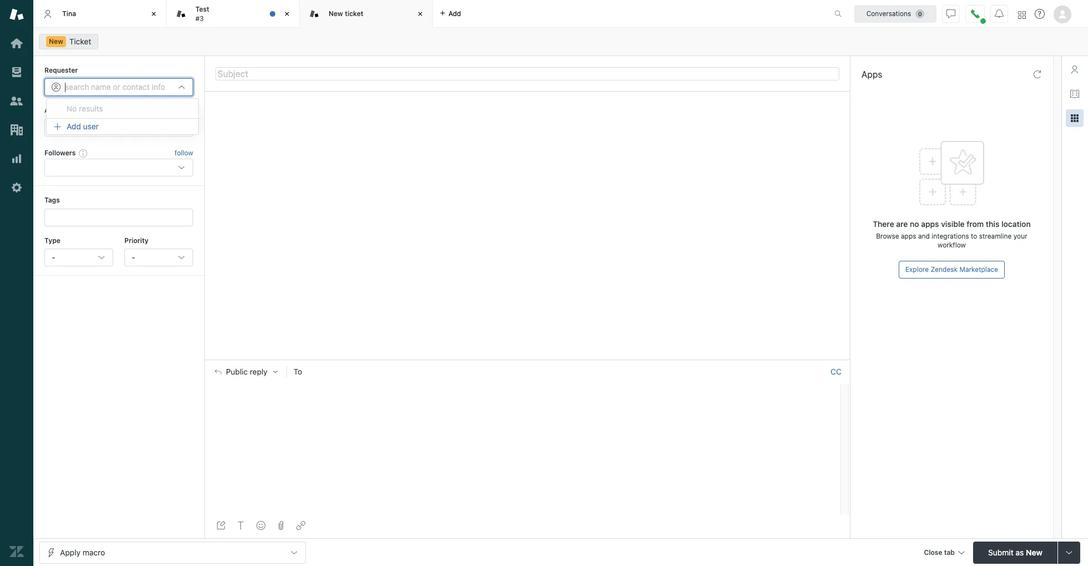 Task type: vqa. For each thing, say whether or not it's contained in the screenshot.
not
no



Task type: locate. For each thing, give the bounding box(es) containing it.
tab
[[167, 0, 300, 28]]

3 close image from the left
[[415, 8, 426, 19]]

requester element
[[44, 78, 193, 96]]

0 horizontal spatial -
[[52, 253, 55, 262]]

1 vertical spatial new
[[49, 37, 63, 46]]

no
[[910, 219, 919, 229]]

notifications image
[[995, 9, 1004, 18]]

2 horizontal spatial close image
[[415, 8, 426, 19]]

new
[[329, 9, 343, 18], [49, 37, 63, 46], [1026, 548, 1042, 557]]

2 horizontal spatial new
[[1026, 548, 1042, 557]]

views image
[[9, 65, 24, 79]]

2 close image from the left
[[281, 8, 293, 19]]

close image
[[148, 8, 159, 19], [281, 8, 293, 19], [415, 8, 426, 19]]

0 horizontal spatial - button
[[44, 249, 113, 266]]

1 horizontal spatial - button
[[124, 249, 193, 266]]

new inside tab
[[329, 9, 343, 18]]

assignee
[[44, 106, 74, 115]]

0 horizontal spatial apps
[[901, 232, 916, 240]]

new for new
[[49, 37, 63, 46]]

your
[[1014, 232, 1027, 240]]

workflow
[[938, 241, 966, 249]]

get help image
[[1035, 9, 1045, 19]]

0 horizontal spatial close image
[[148, 8, 159, 19]]

- button
[[44, 249, 113, 266], [124, 249, 193, 266]]

streamline
[[979, 232, 1012, 240]]

apps down no
[[901, 232, 916, 240]]

- button down priority
[[124, 249, 193, 266]]

close image inside the new ticket tab
[[415, 8, 426, 19]]

insert emojis image
[[256, 521, 265, 530]]

are
[[896, 219, 908, 229]]

1 vertical spatial apps
[[901, 232, 916, 240]]

explore
[[905, 265, 929, 274]]

- button for priority
[[124, 249, 193, 266]]

cc
[[831, 367, 841, 376]]

ticket
[[345, 9, 363, 18]]

0 vertical spatial new
[[329, 9, 343, 18]]

1 close image from the left
[[148, 8, 159, 19]]

2 - from the left
[[132, 253, 135, 262]]

0 horizontal spatial new
[[49, 37, 63, 46]]

test #3
[[195, 5, 209, 22]]

public reply
[[226, 367, 267, 376]]

apps up and
[[921, 219, 939, 229]]

there are no apps visible from this location browse apps and integrations to streamline your workflow
[[873, 219, 1031, 249]]

new inside secondary element
[[49, 37, 63, 46]]

new right "as"
[[1026, 548, 1042, 557]]

customer context image
[[1070, 65, 1079, 74]]

new left "ticket"
[[49, 37, 63, 46]]

1 - from the left
[[52, 253, 55, 262]]

submit as new
[[988, 548, 1042, 557]]

- down the type
[[52, 253, 55, 262]]

take it
[[174, 106, 193, 115]]

integrations
[[932, 232, 969, 240]]

- button down the type
[[44, 249, 113, 266]]

type
[[44, 236, 60, 245]]

new left ticket
[[329, 9, 343, 18]]

close image inside tina "tab"
[[148, 8, 159, 19]]

1 horizontal spatial new
[[329, 9, 343, 18]]

results
[[79, 104, 103, 113]]

0 vertical spatial apps
[[921, 219, 939, 229]]

this
[[986, 219, 999, 229]]

submit
[[988, 548, 1013, 557]]

1 horizontal spatial close image
[[281, 8, 293, 19]]

from
[[967, 219, 984, 229]]

followers element
[[44, 159, 193, 177]]

apps
[[921, 219, 939, 229], [901, 232, 916, 240]]

get started image
[[9, 36, 24, 51]]

1 horizontal spatial -
[[132, 253, 135, 262]]

2 - button from the left
[[124, 249, 193, 266]]

cc button
[[830, 367, 842, 377]]

no
[[67, 104, 77, 113]]

2 vertical spatial new
[[1026, 548, 1042, 557]]

browse
[[876, 232, 899, 240]]

follow
[[175, 149, 193, 157]]

1 - button from the left
[[44, 249, 113, 266]]

add user option
[[46, 118, 199, 135]]

close image for new ticket
[[415, 8, 426, 19]]

- down priority
[[132, 253, 135, 262]]

apps
[[862, 69, 882, 79]]

organizations image
[[9, 123, 24, 137]]

admin image
[[9, 180, 24, 195]]

zendesk products image
[[1018, 11, 1026, 19]]

tags element
[[44, 208, 193, 226]]

it
[[189, 106, 193, 115]]

tab
[[944, 548, 955, 557]]

tina tab
[[33, 0, 167, 28]]

new ticket tab
[[300, 0, 433, 28]]

requester
[[44, 66, 78, 74]]

-
[[52, 253, 55, 262], [132, 253, 135, 262]]

info on adding followers image
[[79, 149, 88, 158]]

1 horizontal spatial apps
[[921, 219, 939, 229]]

zendesk
[[931, 265, 958, 274]]



Task type: describe. For each thing, give the bounding box(es) containing it.
requester list box
[[46, 98, 199, 135]]

close image for tina
[[148, 8, 159, 19]]

- for priority
[[132, 253, 135, 262]]

add attachment image
[[276, 521, 285, 530]]

marketplace
[[959, 265, 998, 274]]

zendesk support image
[[9, 7, 24, 22]]

apply
[[60, 548, 80, 557]]

displays possible ticket submission types image
[[1065, 548, 1074, 557]]

tab containing test
[[167, 0, 300, 28]]

to
[[971, 232, 977, 240]]

conversations button
[[854, 5, 936, 22]]

knowledge image
[[1070, 89, 1079, 98]]

reply
[[250, 367, 267, 376]]

take it button
[[174, 105, 193, 116]]

priority
[[124, 236, 148, 245]]

format text image
[[236, 521, 245, 530]]

Subject field
[[215, 67, 839, 80]]

#3
[[195, 14, 204, 22]]

minimize composer image
[[523, 355, 532, 364]]

customers image
[[9, 94, 24, 108]]

new ticket
[[329, 9, 363, 18]]

Requester field
[[65, 82, 173, 92]]

visible
[[941, 219, 965, 229]]

close tab button
[[919, 542, 969, 565]]

explore zendesk marketplace button
[[899, 261, 1005, 279]]

add button
[[433, 0, 468, 27]]

location
[[1001, 219, 1031, 229]]

add link (cmd k) image
[[296, 521, 305, 530]]

followers
[[44, 149, 76, 157]]

macro
[[83, 548, 105, 557]]

to
[[294, 367, 302, 376]]

user
[[83, 122, 99, 131]]

reporting image
[[9, 152, 24, 166]]

ticket
[[69, 37, 91, 46]]

apply macro
[[60, 548, 105, 557]]

tags
[[44, 196, 60, 204]]

there
[[873, 219, 894, 229]]

add user
[[67, 122, 99, 131]]

new for new ticket
[[329, 9, 343, 18]]

public
[[226, 367, 248, 376]]

main element
[[0, 0, 33, 566]]

as
[[1016, 548, 1024, 557]]

public reply button
[[205, 360, 286, 384]]

follow button
[[175, 148, 193, 158]]

and
[[918, 232, 930, 240]]

add
[[67, 122, 81, 131]]

- button for type
[[44, 249, 113, 266]]

explore zendesk marketplace
[[905, 265, 998, 274]]

zendesk image
[[9, 545, 24, 559]]

no results
[[67, 104, 103, 113]]

close tab
[[924, 548, 955, 557]]

close image inside tab
[[281, 8, 293, 19]]

apps image
[[1070, 114, 1079, 123]]

add
[[449, 9, 461, 17]]

secondary element
[[33, 31, 1088, 53]]

tabs tab list
[[33, 0, 823, 28]]

- for type
[[52, 253, 55, 262]]

tina
[[62, 9, 76, 18]]

take
[[174, 106, 187, 115]]

draft mode image
[[216, 521, 225, 530]]

conversations
[[866, 9, 911, 17]]

button displays agent's chat status as invisible. image
[[946, 9, 955, 18]]

test
[[195, 5, 209, 13]]

close
[[924, 548, 942, 557]]



